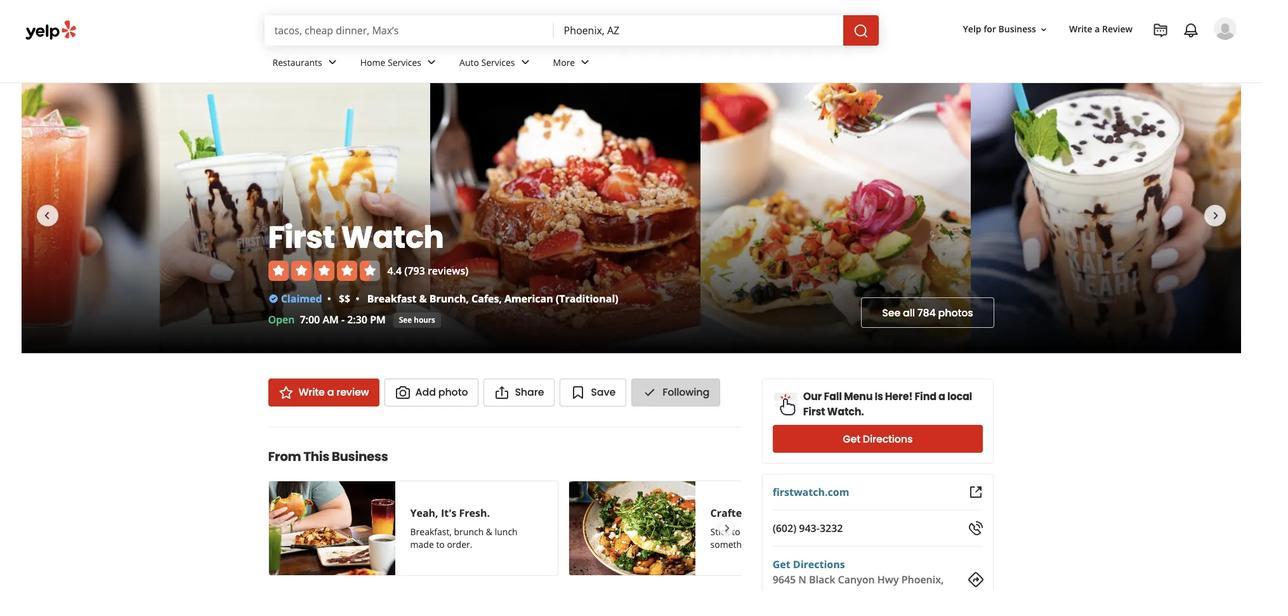 Task type: locate. For each thing, give the bounding box(es) containing it.
following button
[[631, 379, 720, 407]]

more link
[[543, 46, 603, 82]]

this
[[303, 448, 329, 466]]

1 vertical spatial to
[[436, 539, 445, 551]]

24 chevron down v2 image
[[424, 55, 439, 70], [518, 55, 533, 70], [578, 55, 593, 70]]

search image
[[853, 23, 868, 38]]

previous image for next icon in the right bottom of the page
[[276, 521, 290, 536]]

write for write a review
[[299, 385, 325, 400]]

business left the 16 chevron down v2 "image"
[[999, 23, 1036, 35]]

943-
[[799, 522, 820, 536]]

firstwatch.com link
[[773, 485, 850, 499]]

get directions link up n
[[773, 558, 845, 572]]

home services
[[360, 56, 421, 68]]

1 vertical spatial directions
[[793, 558, 845, 572]]

write
[[1069, 23, 1093, 35], [299, 385, 325, 400]]

0 horizontal spatial write
[[299, 385, 325, 400]]

(traditional)
[[556, 292, 619, 306]]

previous image for next image on the right top of page
[[39, 208, 54, 223]]

first up 4.4 star rating image
[[268, 216, 335, 259]]

first
[[268, 216, 335, 259], [803, 405, 826, 419]]

None search field
[[264, 15, 881, 46]]

24 chevron down v2 image inside auto services link
[[518, 55, 533, 70]]

1 vertical spatial get
[[773, 558, 791, 572]]

$$
[[339, 292, 350, 306]]

see for see all 784 photos
[[882, 306, 901, 320]]

fall
[[824, 390, 842, 404]]

(793
[[404, 264, 425, 278]]

to
[[732, 526, 740, 538], [436, 539, 445, 551]]

restaurants
[[273, 56, 322, 68]]

photo of first watch - phoenix, az, us. image
[[0, 83, 160, 353], [160, 83, 430, 353], [430, 83, 700, 353], [700, 83, 971, 353], [971, 83, 1241, 353]]

1 vertical spatial &
[[486, 526, 492, 538]]

24 phone v2 image
[[968, 521, 983, 536]]

get
[[843, 432, 861, 446], [773, 558, 791, 572]]

1 horizontal spatial see
[[882, 306, 901, 320]]

(793 reviews) link
[[404, 264, 468, 278]]

& left lunch
[[486, 526, 492, 538]]

3 24 chevron down v2 image from the left
[[578, 55, 593, 70]]

0 horizontal spatial get
[[773, 558, 791, 572]]

24 checkmark v2 image
[[642, 385, 658, 400]]

24 chevron down v2 image left auto
[[424, 55, 439, 70]]

1 services from the left
[[388, 56, 421, 68]]

0 horizontal spatial see
[[399, 314, 412, 325]]

24 chevron down v2 image right more
[[578, 55, 593, 70]]

claimed link
[[281, 292, 322, 306]]

az
[[773, 588, 786, 591]]

1 horizontal spatial get
[[843, 432, 861, 446]]

get up the "9645" on the bottom of page
[[773, 558, 791, 572]]

2 none field from the left
[[564, 23, 833, 37]]

review
[[1102, 23, 1133, 35]]

2 24 chevron down v2 image from the left
[[518, 55, 533, 70]]

services for auto services
[[481, 56, 515, 68]]

auto
[[459, 56, 479, 68]]

0 vertical spatial business
[[999, 23, 1036, 35]]

1 vertical spatial write
[[299, 385, 325, 400]]

business
[[999, 23, 1036, 35], [332, 448, 388, 466]]

our fall menu is here! find a local first watch.
[[803, 390, 973, 419]]

write right 24 star v2 icon on the left bottom of the page
[[299, 385, 325, 400]]

, left cafes
[[466, 292, 469, 306]]

to up something
[[732, 526, 740, 538]]

home services link
[[350, 46, 449, 82]]

see
[[882, 306, 901, 320], [399, 314, 412, 325]]

0 horizontal spatial ,
[[466, 292, 469, 306]]

0 horizontal spatial 24 chevron down v2 image
[[424, 55, 439, 70]]

0 horizontal spatial to
[[436, 539, 445, 551]]

1 vertical spatial previous image
[[276, 521, 290, 536]]

see all 784 photos
[[882, 306, 973, 320]]

yelp
[[963, 23, 981, 35]]

0 vertical spatial to
[[732, 526, 740, 538]]

first down our
[[803, 405, 826, 419]]

american
[[504, 292, 553, 306]]

breakfast & brunch , cafes , american (traditional)
[[367, 292, 619, 306]]

menu
[[844, 390, 873, 404]]

is
[[875, 390, 883, 404]]

lunch
[[495, 526, 518, 538]]

0 horizontal spatial services
[[388, 56, 421, 68]]

1 horizontal spatial business
[[999, 23, 1036, 35]]

1 horizontal spatial previous image
[[276, 521, 290, 536]]

24 chevron down v2 image
[[325, 55, 340, 70]]

yelp for business button
[[958, 18, 1054, 41]]

,
[[466, 292, 469, 306], [499, 292, 502, 306]]

business right this on the left of page
[[332, 448, 388, 466]]

1 horizontal spatial to
[[732, 526, 740, 538]]

add
[[415, 385, 436, 400]]

1 vertical spatial business
[[332, 448, 388, 466]]

1 vertical spatial first
[[803, 405, 826, 419]]

previous image
[[39, 208, 54, 223], [276, 521, 290, 536]]

get for get directions
[[843, 432, 861, 446]]

0 vertical spatial directions
[[863, 432, 913, 446]]

here!
[[885, 390, 913, 404]]

1 horizontal spatial directions
[[863, 432, 913, 446]]

made
[[410, 539, 434, 551]]

inspire
[[766, 506, 801, 520]]

services right auto
[[481, 56, 515, 68]]

0 vertical spatial get
[[843, 432, 861, 446]]

all
[[903, 306, 915, 320]]

get inside 'get directions 9645 n black canyon hwy phoenix, az 85021'
[[773, 558, 791, 572]]

business inside from this business element
[[332, 448, 388, 466]]

24 chevron down v2 image inside home services link
[[424, 55, 439, 70]]

1 horizontal spatial services
[[481, 56, 515, 68]]

get directions
[[843, 432, 913, 446]]

2 services from the left
[[481, 56, 515, 68]]

1 horizontal spatial 24 chevron down v2 image
[[518, 55, 533, 70]]

0 vertical spatial write
[[1069, 23, 1093, 35]]

None field
[[274, 23, 544, 37], [564, 23, 833, 37]]

share
[[515, 385, 544, 400]]

write left review
[[1069, 23, 1093, 35]]

none field up the business categories element
[[564, 23, 833, 37]]

classic
[[750, 526, 776, 538]]

see left hours
[[399, 314, 412, 325]]

watch
[[341, 216, 444, 259]]

0 horizontal spatial previous image
[[39, 208, 54, 223]]

16 chevron down v2 image
[[1039, 25, 1049, 35]]

1 24 chevron down v2 image from the left
[[424, 55, 439, 70]]

2 get directions link from the top
[[773, 558, 845, 572]]

new!
[[757, 539, 776, 551]]

24 share v2 image
[[495, 385, 510, 400]]

get directions 9645 n black canyon hwy phoenix, az 85021
[[773, 558, 944, 591]]

business for from this business
[[332, 448, 388, 466]]

open
[[268, 313, 295, 327]]

write a review
[[299, 385, 369, 400]]

24 external link v2 image
[[968, 485, 983, 500]]

directions inside 'get directions 9645 n black canyon hwy phoenix, az 85021'
[[793, 558, 845, 572]]

write a review link
[[1064, 18, 1138, 41]]

directions up black
[[793, 558, 845, 572]]

24 directions v2 image
[[968, 572, 983, 588]]

next image
[[1208, 208, 1223, 223]]

784
[[917, 306, 936, 320]]

directions down our fall menu is here! find a local first watch.
[[863, 432, 913, 446]]

restaurants link
[[262, 46, 350, 82]]

share button
[[484, 379, 555, 407]]

1 horizontal spatial write
[[1069, 23, 1093, 35]]

to inside yeah, it's fresh. breakfast, brunch & lunch made to order.
[[436, 539, 445, 551]]

greg r. image
[[1214, 17, 1237, 40]]

0 vertical spatial previous image
[[39, 208, 54, 223]]

business inside yelp for business button
[[999, 23, 1036, 35]]

claimed
[[281, 292, 322, 306]]

2 horizontal spatial 24 chevron down v2 image
[[578, 55, 593, 70]]

reviews)
[[428, 264, 468, 278]]

Near text field
[[564, 23, 833, 37]]

write inside write a review link
[[1069, 23, 1093, 35]]

review
[[336, 385, 369, 400]]

1 horizontal spatial first
[[803, 405, 826, 419]]

1 horizontal spatial &
[[486, 526, 492, 538]]

1 horizontal spatial ,
[[499, 292, 502, 306]]

following
[[663, 385, 710, 400]]

1 none field from the left
[[274, 23, 544, 37]]

24 chevron down v2 image right auto services
[[518, 55, 533, 70]]

write inside write a review link
[[299, 385, 325, 400]]

to down breakfast,
[[436, 539, 445, 551]]

1 vertical spatial get directions link
[[773, 558, 845, 572]]

0 vertical spatial &
[[419, 292, 427, 306]]

& inside yeah, it's fresh. breakfast, brunch & lunch made to order.
[[486, 526, 492, 538]]

brunch
[[454, 526, 484, 538]]

get down watch.
[[843, 432, 861, 446]]

0 vertical spatial get directions link
[[773, 425, 983, 453]]

get inside get directions link
[[843, 432, 861, 446]]

user actions element
[[953, 16, 1255, 94]]

home
[[360, 56, 385, 68]]

& up hours
[[419, 292, 427, 306]]

5 photo of first watch - phoenix, az, us. image from the left
[[971, 83, 1241, 353]]

get directions link down our fall menu is here! find a local first watch.
[[773, 425, 983, 453]]

0 horizontal spatial first
[[268, 216, 335, 259]]

, left 'american'
[[499, 292, 502, 306]]

none field up home services link at the left top of the page
[[274, 23, 544, 37]]

see hours link
[[393, 313, 441, 328]]

0 horizontal spatial business
[[332, 448, 388, 466]]

for
[[984, 23, 996, 35]]

0 horizontal spatial none field
[[274, 23, 544, 37]]

services right home on the top left
[[388, 56, 421, 68]]

1 horizontal spatial none field
[[564, 23, 833, 37]]

&
[[419, 292, 427, 306], [486, 526, 492, 538]]

next image
[[720, 521, 734, 536]]

4.4
[[387, 264, 402, 278]]

24 star v2 image
[[278, 385, 293, 400]]

0 horizontal spatial directions
[[793, 558, 845, 572]]

2 , from the left
[[499, 292, 502, 306]]

24 chevron down v2 image inside more link
[[578, 55, 593, 70]]

n
[[799, 573, 807, 587]]

see left all
[[882, 306, 901, 320]]

projects image
[[1153, 23, 1168, 38]]

a
[[1095, 23, 1100, 35], [327, 385, 334, 400], [939, 390, 946, 404], [743, 526, 748, 538]]



Task type: describe. For each thing, give the bounding box(es) containing it.
3232
[[820, 522, 843, 536]]

crafted
[[710, 506, 748, 520]]

notifications image
[[1184, 23, 1199, 38]]

save
[[591, 385, 616, 400]]

it's
[[441, 506, 457, 520]]

see all 784 photos link
[[861, 298, 994, 328]]

1 , from the left
[[466, 292, 469, 306]]

try
[[790, 526, 801, 538]]

directions for get directions 9645 n black canyon hwy phoenix, az 85021
[[793, 558, 845, 572]]

stick
[[710, 526, 730, 538]]

a inside our fall menu is here! find a local first watch.
[[939, 390, 946, 404]]

3 photo of first watch - phoenix, az, us. image from the left
[[430, 83, 700, 353]]

write for write a review
[[1069, 23, 1093, 35]]

9645
[[773, 573, 796, 587]]

(602) 943-3232
[[773, 522, 843, 536]]

auto services
[[459, 56, 515, 68]]

none field find
[[274, 23, 544, 37]]

4.4 (793 reviews)
[[387, 264, 468, 278]]

85021
[[788, 588, 817, 591]]

Find text field
[[274, 23, 544, 37]]

first watch
[[268, 216, 444, 259]]

business categories element
[[262, 46, 1237, 82]]

24 save outline v2 image
[[571, 385, 586, 400]]

pm
[[370, 313, 386, 327]]

order.
[[447, 539, 472, 551]]

24 chevron down v2 image for home services
[[424, 55, 439, 70]]

fresh.
[[459, 506, 490, 520]]

to inside crafted to inspire stick to a classic or try something new!
[[732, 526, 740, 538]]

get for get directions 9645 n black canyon hwy phoenix, az 85021
[[773, 558, 791, 572]]

canyon
[[838, 573, 875, 587]]

services for home services
[[388, 56, 421, 68]]

24 camera v2 image
[[395, 385, 410, 400]]

local
[[948, 390, 973, 404]]

save button
[[560, 379, 626, 407]]

photo
[[438, 385, 468, 400]]

from
[[268, 448, 301, 466]]

directions for get directions
[[863, 432, 913, 446]]

breakfast
[[367, 292, 417, 306]]

photos
[[938, 306, 973, 320]]

yeah,
[[410, 506, 438, 520]]

-
[[341, 313, 345, 327]]

(602)
[[773, 522, 797, 536]]

yelp for business
[[963, 23, 1036, 35]]

1 photo of first watch - phoenix, az, us. image from the left
[[0, 83, 160, 353]]

0 vertical spatial first
[[268, 216, 335, 259]]

or
[[779, 526, 788, 538]]

see hours
[[399, 314, 435, 325]]

auto services link
[[449, 46, 543, 82]]

brunch
[[429, 292, 466, 306]]

first inside our fall menu is here! find a local first watch.
[[803, 405, 826, 419]]

am
[[323, 313, 339, 327]]

none field near
[[564, 23, 833, 37]]

4 photo of first watch - phoenix, az, us. image from the left
[[700, 83, 971, 353]]

add photo
[[415, 385, 468, 400]]

from this business
[[268, 448, 388, 466]]

2:30
[[347, 313, 367, 327]]

business for yelp for business
[[999, 23, 1036, 35]]

a inside crafted to inspire stick to a classic or try something new!
[[743, 526, 748, 538]]

yeah, it's fresh. breakfast, brunch & lunch made to order.
[[410, 506, 518, 551]]

hours
[[414, 314, 435, 325]]

cafes link
[[472, 292, 499, 306]]

hwy
[[878, 573, 899, 587]]

4.4 star rating image
[[268, 261, 380, 281]]

24 chevron down v2 image for more
[[578, 55, 593, 70]]

open 7:00 am - 2:30 pm
[[268, 313, 386, 327]]

24 chevron down v2 image for auto services
[[518, 55, 533, 70]]

firstwatch.com
[[773, 485, 850, 499]]

something
[[710, 539, 754, 551]]

cafes
[[472, 292, 499, 306]]

american (traditional) link
[[504, 292, 619, 306]]

add photo link
[[384, 379, 479, 407]]

1 get directions link from the top
[[773, 425, 983, 453]]

crafted to inspire stick to a classic or try something new!
[[710, 506, 801, 551]]

breakfast,
[[410, 526, 452, 538]]

2 photo of first watch - phoenix, az, us. image from the left
[[160, 83, 430, 353]]

find
[[915, 390, 937, 404]]

more
[[553, 56, 575, 68]]

watch.
[[828, 405, 864, 419]]

to
[[751, 506, 763, 520]]

see for see hours
[[399, 314, 412, 325]]

7:00
[[300, 313, 320, 327]]

from this business element
[[248, 427, 858, 581]]

16 claim filled v2 image
[[268, 294, 278, 304]]

0 horizontal spatial &
[[419, 292, 427, 306]]

breakfast & brunch link
[[367, 292, 466, 306]]

write a review link
[[268, 379, 379, 407]]

write a review
[[1069, 23, 1133, 35]]

phoenix,
[[902, 573, 944, 587]]

our
[[803, 390, 822, 404]]



Task type: vqa. For each thing, say whether or not it's contained in the screenshot.
5th the Photo of First Watch - Phoenix, AZ, US.
yes



